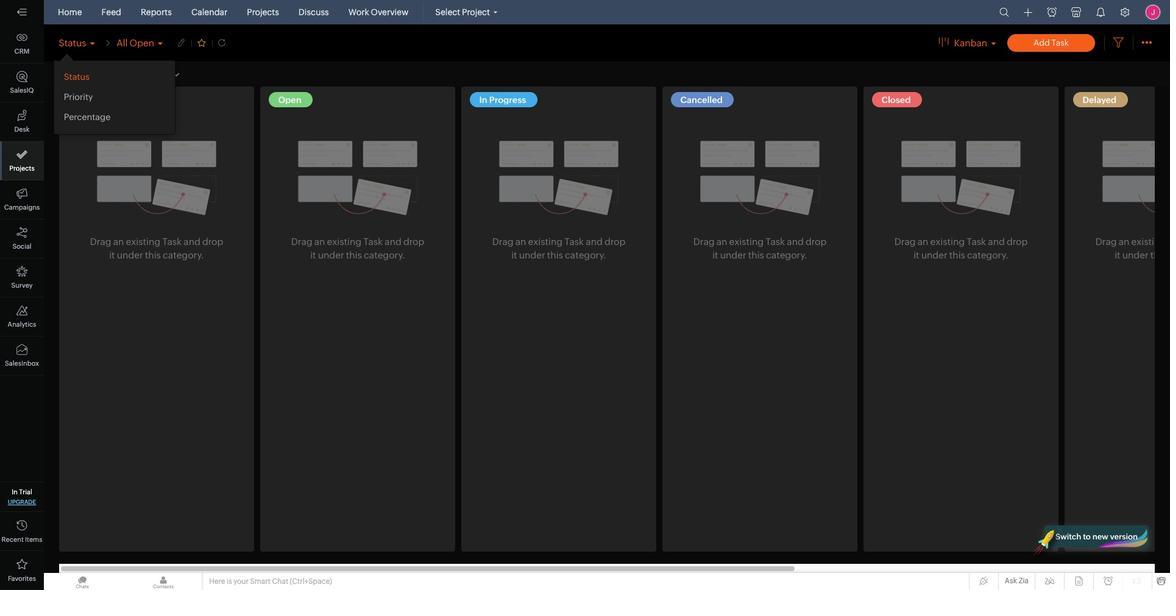 Task type: describe. For each thing, give the bounding box(es) containing it.
work
[[348, 7, 369, 17]]

ask zia
[[1005, 577, 1029, 585]]

discuss
[[299, 7, 329, 17]]

0 horizontal spatial projects
[[9, 165, 35, 172]]

notifications image
[[1096, 7, 1106, 17]]

upgrade
[[8, 499, 36, 505]]

home
[[58, 7, 82, 17]]

your
[[234, 577, 249, 586]]

crm link
[[0, 24, 44, 63]]

campaigns link
[[0, 180, 44, 219]]

here
[[209, 577, 225, 586]]

(ctrl+space)
[[290, 577, 332, 586]]

calendar link
[[186, 0, 232, 24]]

survey
[[11, 282, 33, 289]]

1 vertical spatial projects link
[[0, 141, 44, 180]]

chats image
[[44, 573, 121, 590]]

0 vertical spatial projects link
[[242, 0, 284, 24]]

reports
[[141, 7, 172, 17]]

home link
[[53, 0, 87, 24]]

reports link
[[136, 0, 177, 24]]

marketplace image
[[1072, 7, 1081, 17]]

analytics link
[[0, 298, 44, 337]]

ask
[[1005, 577, 1017, 585]]

chat
[[272, 577, 288, 586]]

recent
[[2, 536, 24, 543]]

work overview
[[348, 7, 409, 17]]

salesinbox link
[[0, 337, 44, 376]]

0 vertical spatial projects
[[247, 7, 279, 17]]

feed
[[102, 7, 121, 17]]

social link
[[0, 219, 44, 258]]

overview
[[371, 7, 409, 17]]



Task type: vqa. For each thing, say whether or not it's contained in the screenshot.
Admin Panel link at the left of page
no



Task type: locate. For each thing, give the bounding box(es) containing it.
favorites
[[8, 575, 36, 582]]

projects
[[247, 7, 279, 17], [9, 165, 35, 172]]

projects link left discuss link
[[242, 0, 284, 24]]

work overview link
[[344, 0, 414, 24]]

select project
[[435, 7, 490, 17]]

salesiq link
[[0, 63, 44, 102]]

desk link
[[0, 102, 44, 141]]

discuss link
[[294, 0, 334, 24]]

projects link down the desk on the top left
[[0, 141, 44, 180]]

quick actions image
[[1024, 8, 1033, 17]]

zia
[[1019, 577, 1029, 585]]

trial
[[19, 488, 32, 496]]

smart
[[250, 577, 271, 586]]

0 horizontal spatial projects link
[[0, 141, 44, 180]]

contacts image
[[125, 573, 202, 590]]

1 horizontal spatial projects
[[247, 7, 279, 17]]

configure settings image
[[1121, 7, 1130, 17]]

survey link
[[0, 258, 44, 298]]

campaigns
[[4, 204, 40, 211]]

1 horizontal spatial projects link
[[242, 0, 284, 24]]

recent items
[[2, 536, 42, 543]]

calendar
[[191, 7, 228, 17]]

analytics
[[8, 321, 36, 328]]

feed link
[[97, 0, 126, 24]]

is
[[227, 577, 232, 586]]

social
[[12, 243, 31, 250]]

items
[[25, 536, 42, 543]]

project
[[462, 7, 490, 17]]

projects up the campaigns link
[[9, 165, 35, 172]]

timer image
[[1047, 7, 1057, 17]]

here is your smart chat (ctrl+space)
[[209, 577, 332, 586]]

desk
[[14, 126, 30, 133]]

crm
[[14, 48, 30, 55]]

projects left discuss link
[[247, 7, 279, 17]]

in
[[12, 488, 18, 496]]

search image
[[1000, 7, 1010, 17]]

salesiq
[[10, 87, 34, 94]]

projects link
[[242, 0, 284, 24], [0, 141, 44, 180]]

select
[[435, 7, 460, 17]]

1 vertical spatial projects
[[9, 165, 35, 172]]

in trial upgrade
[[8, 488, 36, 505]]

salesinbox
[[5, 360, 39, 367]]



